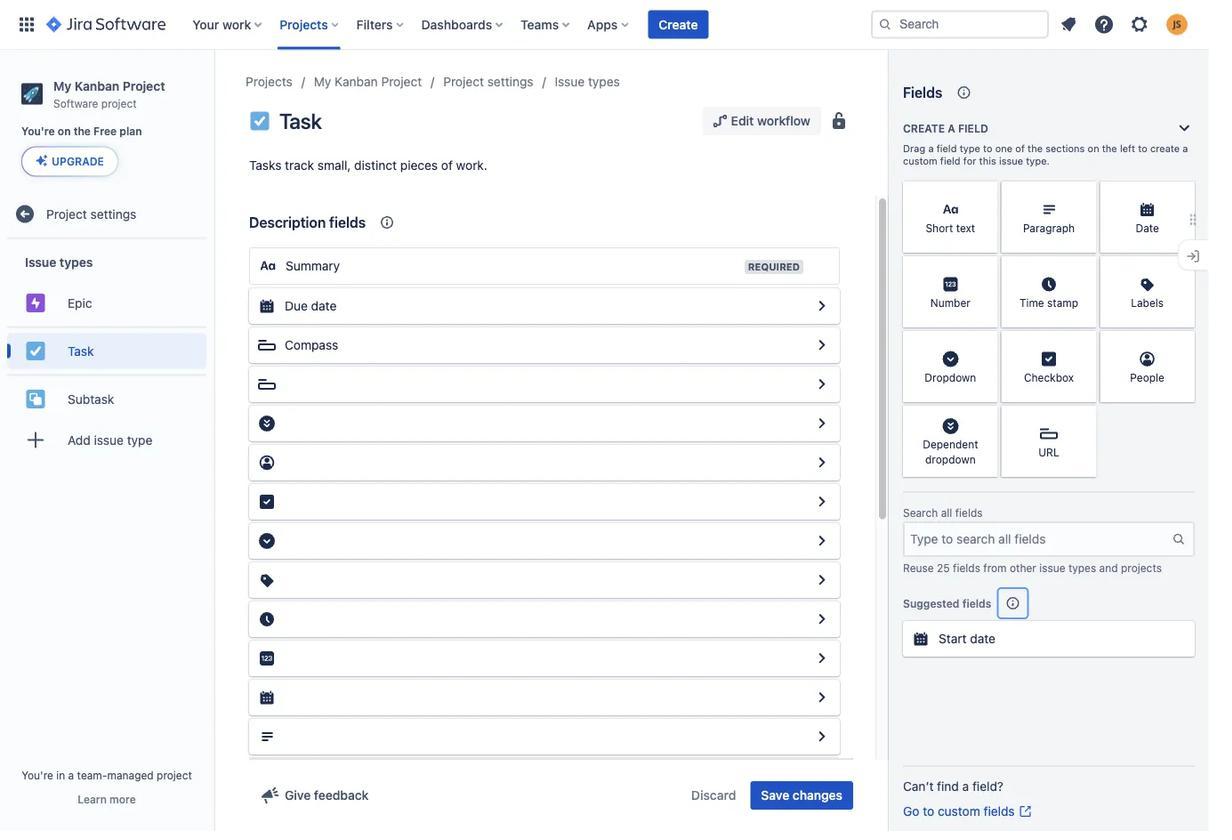 Task type: vqa. For each thing, say whether or not it's contained in the screenshot.
THE 2022 03-JAN
no



Task type: locate. For each thing, give the bounding box(es) containing it.
create inside button
[[659, 17, 698, 32]]

0 horizontal spatial project settings link
[[7, 196, 206, 232]]

work.
[[456, 158, 487, 173]]

1 vertical spatial you're
[[21, 769, 53, 781]]

kanban inside my kanban project software project
[[75, 78, 119, 93]]

description fields
[[249, 214, 366, 231]]

projects for projects link
[[246, 74, 293, 89]]

settings down upgrade
[[90, 206, 136, 221]]

project inside my kanban project software project
[[123, 78, 165, 93]]

task link
[[7, 333, 206, 369]]

your work
[[192, 17, 251, 32]]

0 horizontal spatial project
[[101, 97, 137, 109]]

project inside my kanban project software project
[[101, 97, 137, 109]]

can't
[[903, 779, 934, 794]]

issue inside group
[[25, 255, 56, 269]]

0 horizontal spatial date
[[311, 299, 337, 313]]

1 vertical spatial of
[[441, 158, 453, 173]]

more information image for short text
[[975, 183, 996, 205]]

types down apps dropdown button
[[588, 74, 620, 89]]

1 horizontal spatial issue types
[[555, 74, 620, 89]]

types up "epic"
[[60, 255, 93, 269]]

more information image up paragraph
[[1073, 183, 1095, 205]]

my right projects link
[[314, 74, 331, 89]]

1 open field configuration image from the top
[[811, 295, 833, 317]]

on up upgrade button
[[58, 125, 71, 138]]

1 vertical spatial field
[[937, 143, 957, 154]]

banner containing your work
[[0, 0, 1209, 50]]

issue inside 'link'
[[555, 74, 585, 89]]

Search field
[[871, 10, 1049, 39]]

summary
[[286, 258, 340, 273]]

2 open field configuration image from the top
[[811, 374, 833, 395]]

project up the plan
[[101, 97, 137, 109]]

the up type.
[[1028, 143, 1043, 154]]

task down "epic"
[[68, 343, 94, 358]]

changes
[[793, 788, 843, 803]]

my
[[314, 74, 331, 89], [53, 78, 71, 93]]

issue types inside group
[[25, 255, 93, 269]]

type up for
[[960, 143, 980, 154]]

you're
[[21, 125, 55, 138], [21, 769, 53, 781]]

add
[[68, 432, 91, 447]]

1 horizontal spatial create
[[903, 122, 945, 134]]

0 horizontal spatial issue
[[25, 255, 56, 269]]

2 horizontal spatial types
[[1069, 561, 1096, 574]]

0 horizontal spatial on
[[58, 125, 71, 138]]

4 open field configuration image from the top
[[811, 687, 833, 708]]

the
[[74, 125, 91, 138], [1028, 143, 1043, 154], [1102, 143, 1117, 154]]

1 horizontal spatial issue
[[555, 74, 585, 89]]

create
[[659, 17, 698, 32], [903, 122, 945, 134]]

1 horizontal spatial issue
[[999, 155, 1023, 167]]

and
[[1099, 561, 1118, 574]]

1 horizontal spatial date
[[970, 631, 996, 646]]

0 vertical spatial types
[[588, 74, 620, 89]]

0 horizontal spatial project settings
[[46, 206, 136, 221]]

notifications image
[[1058, 14, 1079, 35]]

1 horizontal spatial task
[[279, 109, 322, 133]]

types left and
[[1069, 561, 1096, 574]]

of right one on the top right
[[1016, 143, 1025, 154]]

settings
[[487, 74, 533, 89], [90, 206, 136, 221]]

task
[[279, 109, 322, 133], [68, 343, 94, 358]]

0 vertical spatial task
[[279, 109, 322, 133]]

project settings link down upgrade
[[7, 196, 206, 232]]

issue types
[[555, 74, 620, 89], [25, 255, 93, 269]]

1 horizontal spatial of
[[1016, 143, 1025, 154]]

of
[[1016, 143, 1025, 154], [441, 158, 453, 173]]

of left work.
[[441, 158, 453, 173]]

edit workflow
[[731, 113, 811, 128]]

projects right "work"
[[280, 17, 328, 32]]

project settings link down dashboards dropdown button
[[443, 71, 533, 93]]

more information about the fields image
[[953, 82, 975, 103]]

group
[[7, 239, 206, 468]]

1 vertical spatial issue
[[25, 255, 56, 269]]

0 horizontal spatial kanban
[[75, 78, 119, 93]]

to right go
[[923, 804, 934, 819]]

0 horizontal spatial issue types
[[25, 255, 93, 269]]

task right issue type icon
[[279, 109, 322, 133]]

date right start
[[970, 631, 996, 646]]

1 you're from the top
[[21, 125, 55, 138]]

a
[[948, 122, 955, 134], [928, 143, 934, 154], [1183, 143, 1188, 154], [68, 769, 74, 781], [962, 779, 969, 794]]

one
[[995, 143, 1013, 154]]

learn
[[78, 793, 107, 805]]

2 vertical spatial field
[[940, 155, 961, 167]]

1 horizontal spatial types
[[588, 74, 620, 89]]

reuse 25 fields from other issue types and projects
[[903, 561, 1162, 574]]

3 open field configuration image from the top
[[811, 413, 833, 434]]

upgrade
[[52, 155, 104, 168]]

project up the plan
[[123, 78, 165, 93]]

0 vertical spatial projects
[[280, 17, 328, 32]]

my up software
[[53, 78, 71, 93]]

your
[[192, 17, 219, 32]]

your profile and settings image
[[1167, 14, 1188, 35]]

1 vertical spatial type
[[127, 432, 152, 447]]

drag a field type to one of the sections on the left to create a custom field for this issue type.
[[903, 143, 1188, 167]]

field down create a field on the right
[[937, 143, 957, 154]]

my kanban project software project
[[53, 78, 165, 109]]

1 vertical spatial more information image
[[975, 258, 996, 279]]

1 horizontal spatial type
[[960, 143, 980, 154]]

0 horizontal spatial type
[[127, 432, 152, 447]]

kanban for my kanban project
[[335, 74, 378, 89]]

you're for you're on the free plan
[[21, 125, 55, 138]]

filters button
[[351, 10, 411, 39]]

stamp
[[1047, 296, 1078, 309]]

you're left in
[[21, 769, 53, 781]]

primary element
[[11, 0, 871, 49]]

give feedback
[[285, 788, 369, 803]]

issue types for 'issue types' 'link'
[[555, 74, 620, 89]]

3 open field configuration image from the top
[[811, 609, 833, 630]]

more information about the suggested fields image
[[1002, 593, 1024, 614]]

search all fields
[[903, 507, 983, 519]]

1 vertical spatial issue
[[94, 432, 124, 447]]

issue right other on the bottom right of the page
[[1039, 561, 1066, 574]]

1 horizontal spatial settings
[[487, 74, 533, 89]]

issue for 'issue types' 'link'
[[555, 74, 585, 89]]

url
[[1039, 446, 1060, 458]]

1 vertical spatial create
[[903, 122, 945, 134]]

filters
[[356, 17, 393, 32]]

project down dashboards dropdown button
[[443, 74, 484, 89]]

date right due
[[311, 299, 337, 313]]

field left for
[[940, 155, 961, 167]]

0 horizontal spatial my
[[53, 78, 71, 93]]

0 vertical spatial project settings link
[[443, 71, 533, 93]]

people
[[1130, 371, 1165, 383]]

project settings down upgrade
[[46, 206, 136, 221]]

1 vertical spatial projects
[[246, 74, 293, 89]]

issue for group containing issue types
[[25, 255, 56, 269]]

a right in
[[68, 769, 74, 781]]

1 vertical spatial project
[[157, 769, 192, 781]]

open field configuration image
[[811, 295, 833, 317], [811, 374, 833, 395], [811, 413, 833, 434], [811, 452, 833, 473], [811, 491, 833, 513], [811, 569, 833, 591], [811, 648, 833, 669]]

issue up epic link
[[25, 255, 56, 269]]

types for group containing issue types
[[60, 255, 93, 269]]

on right sections
[[1088, 143, 1099, 154]]

0 vertical spatial custom
[[903, 155, 938, 167]]

project right managed
[[157, 769, 192, 781]]

field up for
[[958, 122, 988, 134]]

apps button
[[582, 10, 636, 39]]

0 vertical spatial create
[[659, 17, 698, 32]]

0 horizontal spatial settings
[[90, 206, 136, 221]]

short
[[926, 221, 953, 234]]

search
[[903, 507, 938, 519]]

create up "drag"
[[903, 122, 945, 134]]

banner
[[0, 0, 1209, 50]]

learn more
[[78, 793, 136, 805]]

can't find a field?
[[903, 779, 1004, 794]]

0 vertical spatial issue
[[555, 74, 585, 89]]

custom down can't find a field?
[[938, 804, 980, 819]]

my kanban project link
[[314, 71, 422, 93]]

fields right 25 at right bottom
[[953, 561, 980, 574]]

1 vertical spatial issue types
[[25, 255, 93, 269]]

short text
[[926, 221, 975, 234]]

due
[[285, 299, 308, 313]]

issue
[[555, 74, 585, 89], [25, 255, 56, 269]]

1 horizontal spatial kanban
[[335, 74, 378, 89]]

learn more button
[[78, 792, 136, 806]]

projects inside dropdown button
[[280, 17, 328, 32]]

description
[[249, 214, 326, 231]]

issue down teams popup button
[[555, 74, 585, 89]]

0 vertical spatial of
[[1016, 143, 1025, 154]]

create right apps dropdown button
[[659, 17, 698, 32]]

a right find
[[962, 779, 969, 794]]

no restrictions image
[[828, 110, 850, 132]]

project settings down dashboards dropdown button
[[443, 74, 533, 89]]

dropdown
[[925, 453, 976, 466]]

0 vertical spatial project
[[101, 97, 137, 109]]

open field configuration image inside the compass button
[[811, 335, 833, 356]]

task group
[[7, 326, 206, 374]]

2 vertical spatial types
[[1069, 561, 1096, 574]]

to
[[983, 143, 993, 154], [1138, 143, 1148, 154], [923, 804, 934, 819]]

2 vertical spatial more information image
[[975, 408, 996, 429]]

dashboards
[[421, 17, 492, 32]]

more information image for dropdown
[[975, 333, 996, 354]]

0 vertical spatial you're
[[21, 125, 55, 138]]

6 open field configuration image from the top
[[811, 569, 833, 591]]

issue inside button
[[94, 432, 124, 447]]

number
[[930, 296, 971, 309]]

group containing issue types
[[7, 239, 206, 468]]

project down filters dropdown button
[[381, 74, 422, 89]]

2 horizontal spatial issue
[[1039, 561, 1066, 574]]

my for my kanban project
[[314, 74, 331, 89]]

1 horizontal spatial my
[[314, 74, 331, 89]]

managed
[[107, 769, 154, 781]]

go
[[903, 804, 920, 819]]

create for create
[[659, 17, 698, 32]]

0 vertical spatial field
[[958, 122, 988, 134]]

projects up issue type icon
[[246, 74, 293, 89]]

type inside drag a field type to one of the sections on the left to create a custom field for this issue type.
[[960, 143, 980, 154]]

type down "subtask" link
[[127, 432, 152, 447]]

0 vertical spatial date
[[311, 299, 337, 313]]

fields
[[329, 214, 366, 231], [955, 507, 983, 519], [953, 561, 980, 574], [962, 597, 992, 609], [984, 804, 1015, 819]]

more information image for time stamp
[[1073, 258, 1095, 279]]

1 vertical spatial custom
[[938, 804, 980, 819]]

1 vertical spatial project settings link
[[7, 196, 206, 232]]

custom down "drag"
[[903, 155, 938, 167]]

start date
[[939, 631, 996, 646]]

on
[[58, 125, 71, 138], [1088, 143, 1099, 154]]

1 vertical spatial date
[[970, 631, 996, 646]]

1 horizontal spatial to
[[983, 143, 993, 154]]

sidebar navigation image
[[194, 71, 233, 107]]

epic link
[[7, 285, 206, 321]]

help image
[[1094, 14, 1115, 35]]

kanban down filters
[[335, 74, 378, 89]]

0 vertical spatial type
[[960, 143, 980, 154]]

more information image up dependent
[[975, 408, 996, 429]]

kanban for my kanban project software project
[[75, 78, 119, 93]]

issue type icon image
[[249, 110, 270, 132]]

0 vertical spatial issue
[[999, 155, 1023, 167]]

issue inside drag a field type to one of the sections on the left to create a custom field for this issue type.
[[999, 155, 1023, 167]]

0 vertical spatial more information image
[[1073, 183, 1095, 205]]

due date button
[[249, 288, 840, 324]]

kanban
[[335, 74, 378, 89], [75, 78, 119, 93]]

date
[[311, 299, 337, 313], [970, 631, 996, 646]]

4 open field configuration image from the top
[[811, 452, 833, 473]]

my inside my kanban project software project
[[53, 78, 71, 93]]

0 horizontal spatial issue
[[94, 432, 124, 447]]

subtask link
[[7, 381, 206, 417]]

1 horizontal spatial project settings
[[443, 74, 533, 89]]

1 open field configuration image from the top
[[811, 335, 833, 356]]

jira software image
[[46, 14, 166, 35], [46, 14, 166, 35]]

open field configuration image
[[811, 335, 833, 356], [811, 530, 833, 552], [811, 609, 833, 630], [811, 687, 833, 708], [811, 726, 833, 747]]

0 horizontal spatial create
[[659, 17, 698, 32]]

the left left
[[1102, 143, 1117, 154]]

issue types up "epic"
[[25, 255, 93, 269]]

to right left
[[1138, 143, 1148, 154]]

1 horizontal spatial on
[[1088, 143, 1099, 154]]

more information image
[[975, 183, 996, 205], [1172, 183, 1193, 205], [1073, 258, 1095, 279], [1172, 258, 1193, 279], [975, 333, 996, 354], [1073, 333, 1095, 354], [1172, 333, 1193, 354]]

issue types down apps
[[555, 74, 620, 89]]

kanban up software
[[75, 78, 119, 93]]

you're up upgrade button
[[21, 125, 55, 138]]

0 horizontal spatial task
[[68, 343, 94, 358]]

small,
[[317, 158, 351, 173]]

1 vertical spatial task
[[68, 343, 94, 358]]

0 vertical spatial issue types
[[555, 74, 620, 89]]

teams
[[521, 17, 559, 32]]

plan
[[120, 125, 142, 138]]

projects
[[280, 17, 328, 32], [246, 74, 293, 89]]

give
[[285, 788, 311, 803]]

more information image down text
[[975, 258, 996, 279]]

field for create
[[958, 122, 988, 134]]

1 vertical spatial types
[[60, 255, 93, 269]]

open field configuration image inside due date button
[[811, 295, 833, 317]]

5 open field configuration image from the top
[[811, 726, 833, 747]]

2 you're from the top
[[21, 769, 53, 781]]

more information image
[[1073, 183, 1095, 205], [975, 258, 996, 279], [975, 408, 996, 429]]

time
[[1020, 296, 1044, 309]]

add issue type image
[[25, 429, 46, 451]]

types inside 'link'
[[588, 74, 620, 89]]

custom
[[903, 155, 938, 167], [938, 804, 980, 819]]

tasks
[[249, 158, 282, 173]]

settings down teams
[[487, 74, 533, 89]]

subtask
[[68, 391, 114, 406]]

more information image for people
[[1172, 333, 1193, 354]]

issue down one on the top right
[[999, 155, 1023, 167]]

1 vertical spatial on
[[1088, 143, 1099, 154]]

the left free
[[74, 125, 91, 138]]

7 open field configuration image from the top
[[811, 648, 833, 669]]

to up "this"
[[983, 143, 993, 154]]

fields left this link will be opened in a new tab icon
[[984, 804, 1015, 819]]

issue right add
[[94, 432, 124, 447]]

types inside group
[[60, 255, 93, 269]]

0 horizontal spatial types
[[60, 255, 93, 269]]

time stamp
[[1020, 296, 1078, 309]]

1 horizontal spatial project settings link
[[443, 71, 533, 93]]



Task type: describe. For each thing, give the bounding box(es) containing it.
more information image for paragraph
[[1073, 183, 1095, 205]]

dependent dropdown
[[923, 438, 978, 466]]

text
[[956, 221, 975, 234]]

more information image for checkbox
[[1073, 333, 1095, 354]]

more information image for dependent dropdown
[[975, 408, 996, 429]]

my kanban project
[[314, 74, 422, 89]]

1 vertical spatial settings
[[90, 206, 136, 221]]

create
[[1150, 143, 1180, 154]]

add issue type button
[[7, 422, 206, 458]]

a down "more information about the fields" image
[[948, 122, 955, 134]]

more information image for labels
[[1172, 258, 1193, 279]]

0 vertical spatial project settings
[[443, 74, 533, 89]]

a right "drag"
[[928, 143, 934, 154]]

this
[[979, 155, 996, 167]]

reuse
[[903, 561, 934, 574]]

compass button
[[249, 327, 840, 363]]

discard button
[[681, 781, 747, 810]]

start
[[939, 631, 967, 646]]

save changes
[[761, 788, 843, 803]]

compass
[[285, 338, 338, 352]]

teams button
[[515, 10, 577, 39]]

1 horizontal spatial project
[[157, 769, 192, 781]]

start date button
[[903, 621, 1195, 657]]

0 vertical spatial settings
[[487, 74, 533, 89]]

required
[[748, 261, 800, 273]]

software
[[53, 97, 98, 109]]

custom inside drag a field type to one of the sections on the left to create a custom field for this issue type.
[[903, 155, 938, 167]]

fields left more information about the suggested fields icon
[[962, 597, 992, 609]]

2 open field configuration image from the top
[[811, 530, 833, 552]]

sections
[[1046, 143, 1085, 154]]

2 horizontal spatial the
[[1102, 143, 1117, 154]]

more information image for number
[[975, 258, 996, 279]]

you're on the free plan
[[21, 125, 142, 138]]

types for 'issue types' 'link'
[[588, 74, 620, 89]]

fields left 'more information about the context fields' icon
[[329, 214, 366, 231]]

save changes button
[[750, 781, 853, 810]]

date
[[1136, 221, 1159, 234]]

apps
[[587, 17, 618, 32]]

paragraph
[[1023, 221, 1075, 234]]

your work button
[[187, 10, 269, 39]]

field?
[[973, 779, 1004, 794]]

fields
[[903, 84, 943, 101]]

5 open field configuration image from the top
[[811, 491, 833, 513]]

drag
[[903, 143, 926, 154]]

from
[[983, 561, 1007, 574]]

of inside drag a field type to one of the sections on the left to create a custom field for this issue type.
[[1016, 143, 1025, 154]]

dropdown
[[925, 371, 976, 383]]

add issue type
[[68, 432, 152, 447]]

a right create
[[1183, 143, 1188, 154]]

you're for you're in a team-managed project
[[21, 769, 53, 781]]

suggested fields
[[903, 597, 992, 609]]

labels
[[1131, 296, 1164, 309]]

save
[[761, 788, 789, 803]]

0 horizontal spatial of
[[441, 158, 453, 173]]

0 horizontal spatial the
[[74, 125, 91, 138]]

tasks track small, distinct pieces of work.
[[249, 158, 487, 173]]

upgrade button
[[22, 147, 117, 176]]

settings image
[[1129, 14, 1150, 35]]

1 vertical spatial project settings
[[46, 206, 136, 221]]

give feedback button
[[249, 781, 379, 810]]

dashboards button
[[416, 10, 510, 39]]

other
[[1010, 561, 1036, 574]]

workflow
[[757, 113, 811, 128]]

on inside drag a field type to one of the sections on the left to create a custom field for this issue type.
[[1088, 143, 1099, 154]]

projects for 'projects' dropdown button
[[280, 17, 328, 32]]

distinct
[[354, 158, 397, 173]]

issue types for group containing issue types
[[25, 255, 93, 269]]

2 vertical spatial issue
[[1039, 561, 1066, 574]]

feedback
[[314, 788, 369, 803]]

date for due date
[[311, 299, 337, 313]]

issue types link
[[555, 71, 620, 93]]

epic
[[68, 295, 92, 310]]

0 horizontal spatial to
[[923, 804, 934, 819]]

suggested
[[903, 597, 960, 609]]

go to custom fields link
[[903, 803, 1033, 820]]

more
[[110, 793, 136, 805]]

this link will be opened in a new tab image
[[1018, 804, 1033, 819]]

more information about the context fields image
[[376, 212, 398, 233]]

more information image for date
[[1172, 183, 1193, 205]]

pieces
[[400, 158, 438, 173]]

discard
[[691, 788, 736, 803]]

date for start date
[[970, 631, 996, 646]]

edit
[[731, 113, 754, 128]]

type inside button
[[127, 432, 152, 447]]

1 horizontal spatial the
[[1028, 143, 1043, 154]]

create a field
[[903, 122, 988, 134]]

create for create a field
[[903, 122, 945, 134]]

2 horizontal spatial to
[[1138, 143, 1148, 154]]

type.
[[1026, 155, 1050, 167]]

my for my kanban project software project
[[53, 78, 71, 93]]

find
[[937, 779, 959, 794]]

project down upgrade button
[[46, 206, 87, 221]]

free
[[94, 125, 117, 138]]

search image
[[878, 17, 892, 32]]

track
[[285, 158, 314, 173]]

Type to search all fields text field
[[905, 523, 1172, 555]]

team-
[[77, 769, 107, 781]]

field for drag
[[937, 143, 957, 154]]

projects link
[[246, 71, 293, 93]]

task inside group
[[68, 343, 94, 358]]

left
[[1120, 143, 1135, 154]]

appswitcher icon image
[[16, 14, 37, 35]]

due date
[[285, 299, 337, 313]]

projects button
[[274, 10, 346, 39]]

create button
[[648, 10, 709, 39]]

0 vertical spatial on
[[58, 125, 71, 138]]

25
[[937, 561, 950, 574]]

work
[[222, 17, 251, 32]]

in
[[56, 769, 65, 781]]

you're in a team-managed project
[[21, 769, 192, 781]]

fields right all
[[955, 507, 983, 519]]



